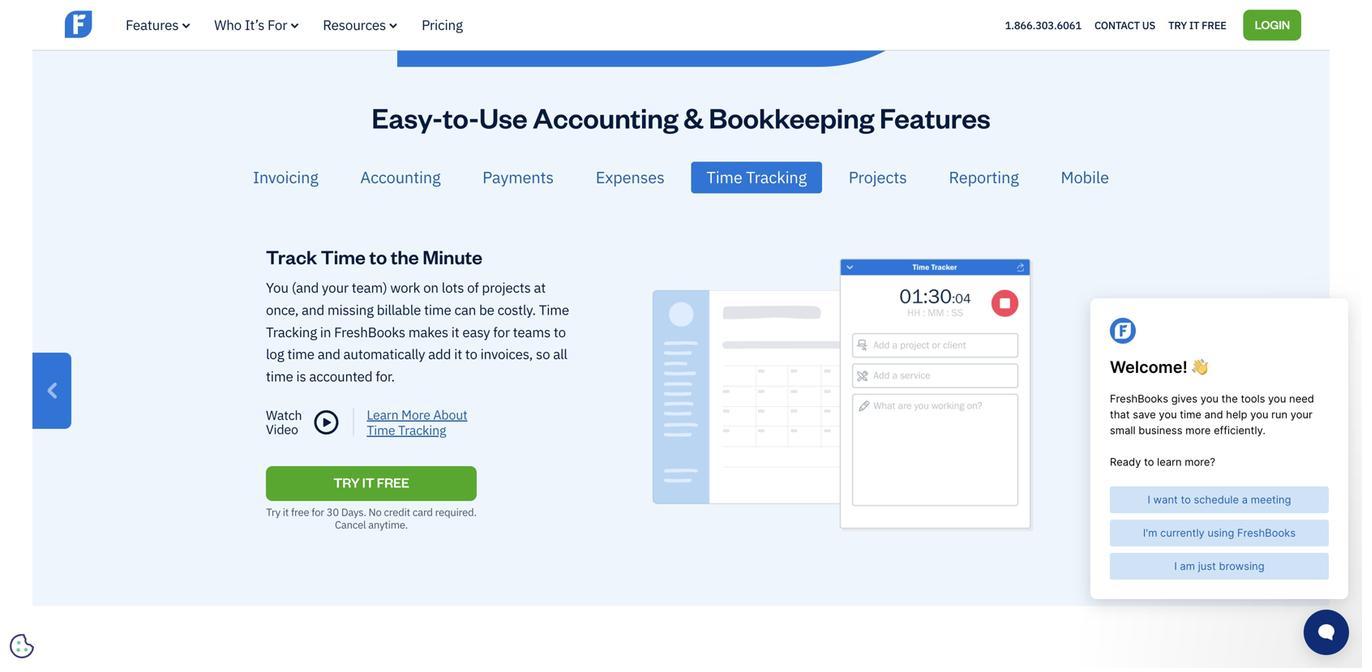 Task type: describe. For each thing, give the bounding box(es) containing it.
you (and your team) work on lots of projects at once, and missing billable time can be costly. time tracking in freshbooks makes it easy for teams to log time and automatically add it to invoices, so all time is accounted for.
[[266, 279, 569, 385]]

watch video
[[266, 407, 302, 438]]

0 vertical spatial time
[[424, 301, 451, 319]]

at
[[534, 279, 546, 296]]

try it free
[[1169, 18, 1227, 32]]

free
[[1202, 18, 1227, 32]]

makes
[[408, 323, 448, 341]]

pricing link
[[422, 16, 463, 34]]

card
[[413, 505, 433, 519]]

try it free for 30 days. no credit card required. cancel anytime.
[[266, 505, 477, 532]]

video
[[266, 421, 298, 438]]

reporting link
[[934, 162, 1035, 193]]

team)
[[352, 279, 387, 296]]

invoices,
[[481, 345, 533, 363]]

add
[[428, 345, 451, 363]]

us
[[1142, 18, 1156, 32]]

time tracking
[[707, 167, 807, 188]]

track time to the minute
[[266, 244, 483, 269]]

required.
[[435, 505, 477, 519]]

log
[[266, 345, 284, 363]]

0 horizontal spatial features
[[126, 16, 179, 34]]

easy-
[[372, 99, 443, 135]]

1 vertical spatial accounting
[[360, 167, 441, 188]]

all
[[553, 345, 568, 363]]

cookie consent banner dialog
[[12, 469, 255, 656]]

projects link
[[833, 162, 923, 193]]

invoicing link
[[238, 162, 334, 193]]

time inside you (and your team) work on lots of projects at once, and missing billable time can be costly. time tracking in freshbooks makes it easy for teams to log time and automatically add it to invoices, so all time is accounted for.
[[539, 301, 569, 319]]

projects
[[849, 167, 907, 188]]

expenses link
[[580, 162, 680, 193]]

costly.
[[498, 301, 536, 319]]

who it's for
[[214, 16, 287, 34]]

1.866.303.6061
[[1005, 18, 1082, 32]]

mobile
[[1061, 167, 1109, 188]]

so
[[536, 345, 550, 363]]

try it free
[[334, 474, 409, 491]]

to-
[[443, 99, 479, 135]]

teams
[[513, 323, 551, 341]]

no
[[369, 505, 382, 519]]

try for try it free for 30 days. no credit card required. cancel anytime.
[[266, 505, 280, 519]]

bookkeeping
[[709, 99, 874, 135]]

contact
[[1095, 18, 1140, 32]]

features link
[[126, 16, 190, 34]]

try it free link
[[1169, 14, 1227, 35]]

for
[[268, 16, 287, 34]]

time tracking link
[[691, 162, 822, 193]]

pricing
[[422, 16, 463, 34]]

more
[[401, 406, 430, 423]]

is
[[296, 367, 306, 385]]

free
[[377, 474, 409, 491]]

tracking inside time tracking link
[[746, 167, 807, 188]]

time inside time tracking link
[[707, 167, 743, 188]]

you
[[266, 279, 289, 296]]

minute
[[423, 244, 483, 269]]

freshbooks logo image
[[65, 9, 191, 40]]

expenses
[[596, 167, 665, 188]]

who
[[214, 16, 242, 34]]

the
[[391, 244, 419, 269]]

0 vertical spatial and
[[302, 301, 324, 319]]

watch
[[266, 407, 302, 424]]

try it free link
[[266, 466, 477, 501]]

easy-to-use accounting & bookkeeping features
[[372, 99, 991, 135]]

contact us link
[[1095, 14, 1156, 35]]

it's
[[245, 16, 265, 34]]

once,
[[266, 301, 299, 319]]

resources link
[[323, 16, 397, 34]]

use
[[479, 99, 528, 135]]

automatically
[[343, 345, 425, 363]]

it left easy
[[451, 323, 459, 341]]

on
[[423, 279, 439, 296]]

0 horizontal spatial to
[[369, 244, 387, 269]]

accounted
[[309, 367, 373, 385]]



Task type: locate. For each thing, give the bounding box(es) containing it.
learn more about time tracking link
[[354, 406, 500, 439]]

in
[[320, 323, 331, 341]]

try
[[334, 474, 360, 491]]

2 vertical spatial tracking
[[398, 422, 446, 439]]

for up invoices,
[[493, 323, 510, 341]]

login link
[[1244, 10, 1302, 40]]

work
[[390, 279, 420, 296]]

to down easy
[[465, 345, 477, 363]]

credit
[[384, 505, 410, 519]]

&
[[684, 99, 704, 135]]

features
[[126, 16, 179, 34], [880, 99, 991, 135]]

features left who
[[126, 16, 179, 34]]

invoicing
[[253, 167, 318, 188]]

accounting up 'expenses'
[[533, 99, 678, 135]]

try left the free
[[266, 505, 280, 519]]

it
[[1190, 18, 1200, 32], [451, 323, 459, 341], [454, 345, 462, 363], [283, 505, 289, 519]]

accounting link
[[345, 162, 456, 193]]

it left free
[[1190, 18, 1200, 32]]

0 vertical spatial accounting
[[533, 99, 678, 135]]

tracking
[[746, 167, 807, 188], [266, 323, 317, 341], [398, 422, 446, 439]]

time down at
[[539, 301, 569, 319]]

1 vertical spatial try
[[266, 505, 280, 519]]

to up all
[[554, 323, 566, 341]]

for inside you (and your team) work on lots of projects at once, and missing billable time can be costly. time tracking in freshbooks makes it easy for teams to log time and automatically add it to invoices, so all time is accounted for.
[[493, 323, 510, 341]]

learn more about time tracking
[[367, 406, 468, 439]]

try
[[1169, 18, 1187, 32], [266, 505, 280, 519]]

it left the free
[[283, 505, 289, 519]]

1 vertical spatial time
[[287, 345, 315, 363]]

login
[[1255, 16, 1290, 32]]

1 horizontal spatial features
[[880, 99, 991, 135]]

0 horizontal spatial try
[[266, 505, 280, 519]]

time down on on the top left
[[424, 301, 451, 319]]

and down (and
[[302, 301, 324, 319]]

1 horizontal spatial try
[[1169, 18, 1187, 32]]

0 vertical spatial for
[[493, 323, 510, 341]]

try right us
[[1169, 18, 1187, 32]]

payments
[[483, 167, 554, 188]]

contact us
[[1095, 18, 1156, 32]]

1 vertical spatial and
[[318, 345, 340, 363]]

missing
[[328, 301, 374, 319]]

reporting
[[949, 167, 1019, 188]]

projects
[[482, 279, 531, 296]]

1 horizontal spatial for
[[493, 323, 510, 341]]

about
[[433, 406, 468, 423]]

anytime.
[[368, 518, 408, 532]]

0 vertical spatial to
[[369, 244, 387, 269]]

who it's for link
[[214, 16, 299, 34]]

0 horizontal spatial accounting
[[360, 167, 441, 188]]

easy
[[463, 323, 490, 341]]

it
[[362, 474, 374, 491]]

1 horizontal spatial accounting
[[533, 99, 678, 135]]

1 horizontal spatial to
[[465, 345, 477, 363]]

0 vertical spatial features
[[126, 16, 179, 34]]

0 vertical spatial tracking
[[746, 167, 807, 188]]

freshbooks
[[334, 323, 405, 341]]

2 horizontal spatial tracking
[[746, 167, 807, 188]]

1 vertical spatial to
[[554, 323, 566, 341]]

1 vertical spatial for
[[312, 505, 324, 519]]

0 horizontal spatial for
[[312, 505, 324, 519]]

for.
[[376, 367, 395, 385]]

accounting
[[533, 99, 678, 135], [360, 167, 441, 188]]

for inside try it free for 30 days. no credit card required. cancel anytime.
[[312, 505, 324, 519]]

time
[[424, 301, 451, 319], [287, 345, 315, 363], [266, 367, 293, 385]]

0 horizontal spatial tracking
[[266, 323, 317, 341]]

resources
[[323, 16, 386, 34]]

learn
[[367, 406, 399, 423]]

mobile link
[[1046, 162, 1125, 193]]

to left the
[[369, 244, 387, 269]]

for left 30
[[312, 505, 324, 519]]

(and
[[292, 279, 319, 296]]

tracking inside learn more about time tracking
[[398, 422, 446, 439]]

1.866.303.6061 link
[[1005, 18, 1082, 32]]

accounting down easy-
[[360, 167, 441, 188]]

lots
[[442, 279, 464, 296]]

time left is
[[266, 367, 293, 385]]

days.
[[341, 505, 366, 519]]

payments link
[[467, 162, 569, 193]]

free
[[291, 505, 309, 519]]

2 vertical spatial to
[[465, 345, 477, 363]]

cookie preferences image
[[10, 634, 34, 658]]

1 horizontal spatial tracking
[[398, 422, 446, 439]]

1 vertical spatial features
[[880, 99, 991, 135]]

billable
[[377, 301, 421, 319]]

be
[[479, 301, 494, 319]]

1 vertical spatial tracking
[[266, 323, 317, 341]]

time up your
[[321, 244, 366, 269]]

of
[[467, 279, 479, 296]]

features up the reporting
[[880, 99, 991, 135]]

it inside try it free for 30 days. no credit card required. cancel anytime.
[[283, 505, 289, 519]]

2 horizontal spatial to
[[554, 323, 566, 341]]

try inside try it free for 30 days. no credit card required. cancel anytime.
[[266, 505, 280, 519]]

0 vertical spatial try
[[1169, 18, 1187, 32]]

2 vertical spatial time
[[266, 367, 293, 385]]

and
[[302, 301, 324, 319], [318, 345, 340, 363]]

and down in
[[318, 345, 340, 363]]

your
[[322, 279, 349, 296]]

time up is
[[287, 345, 315, 363]]

track
[[266, 244, 317, 269]]

cancel
[[335, 518, 366, 532]]

time
[[707, 167, 743, 188], [321, 244, 366, 269], [539, 301, 569, 319], [367, 422, 395, 439]]

30
[[327, 505, 339, 519]]

time down "easy-to-use accounting & bookkeeping features"
[[707, 167, 743, 188]]

tracking inside you (and your team) work on lots of projects at once, and missing billable time can be costly. time tracking in freshbooks makes it easy for teams to log time and automatically add it to invoices, so all time is accounted for.
[[266, 323, 317, 341]]

it right add
[[454, 345, 462, 363]]

time inside learn more about time tracking
[[367, 422, 395, 439]]

can
[[455, 301, 476, 319]]

time left the more
[[367, 422, 395, 439]]

to
[[369, 244, 387, 269], [554, 323, 566, 341], [465, 345, 477, 363]]

try for try it free
[[1169, 18, 1187, 32]]



Task type: vqa. For each thing, say whether or not it's contained in the screenshot.
leftmost :
no



